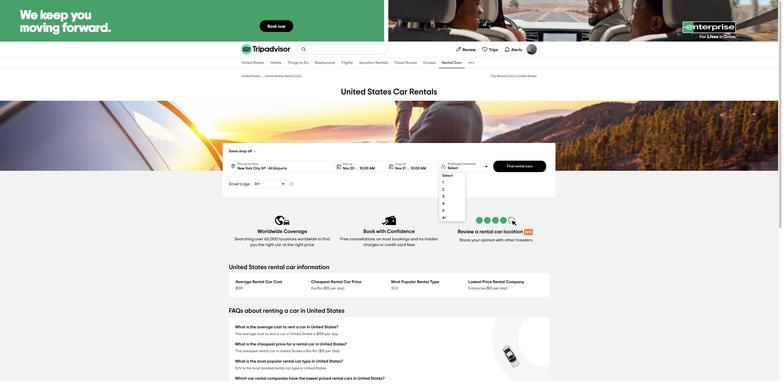 Task type: locate. For each thing, give the bounding box(es) containing it.
suv for suv is the most booked rental car type in united states
[[235, 367, 242, 371]]

nov for nov 21
[[395, 167, 402, 171]]

bookings
[[392, 238, 410, 242]]

cars right priced
[[344, 377, 353, 381]]

car up the type in
[[308, 343, 315, 347]]

rental right 'find'
[[515, 165, 525, 169]]

0 vertical spatial off
[[248, 150, 252, 154]]

day) down lowest price rental company
[[500, 287, 507, 291]]

what for what is the most popular rental car type in united states?
[[235, 360, 246, 364]]

other
[[505, 239, 515, 243]]

am right 21 on the top of page
[[421, 167, 426, 171]]

0 vertical spatial review
[[463, 48, 476, 52]]

hotels
[[271, 61, 281, 65]]

up for nov 21
[[349, 163, 353, 166]]

rental right priced
[[332, 377, 343, 381]]

1 horizontal spatial rent
[[288, 326, 295, 330]]

0 vertical spatial most
[[382, 238, 391, 242]]

1 nov from the left
[[343, 167, 350, 171]]

2 what from the top
[[235, 343, 246, 347]]

a right renting
[[284, 309, 288, 315]]

company
[[506, 281, 524, 285]]

cheapest down average
[[242, 350, 258, 354]]

per down cheapest rental car price
[[331, 287, 336, 291]]

0 horizontal spatial up
[[244, 163, 247, 166]]

united states rental cars
[[265, 75, 301, 78]]

united states
[[241, 61, 264, 65], [241, 75, 261, 78]]

1 horizontal spatial cars
[[454, 61, 462, 65]]

select inside passengers (optional) select
[[448, 167, 458, 170]]

most up booked
[[257, 360, 266, 364]]

is
[[246, 326, 249, 330], [313, 333, 316, 337], [246, 343, 249, 347], [303, 350, 306, 354], [246, 360, 249, 364], [243, 367, 245, 371]]

car up what is the average cost to rent a car in united states? at the bottom left of page
[[290, 309, 299, 315]]

things
[[288, 61, 299, 65]]

car up the average cost to rent a car in united states is $159 per day.
[[300, 326, 306, 330]]

1 am from the left
[[370, 167, 375, 171]]

pick
[[238, 163, 243, 166], [343, 163, 349, 166]]

0 vertical spatial price
[[304, 243, 314, 247]]

0 horizontal spatial right
[[265, 243, 274, 247]]

2 horizontal spatial car
[[393, 88, 408, 96]]

1 horizontal spatial price
[[304, 243, 314, 247]]

1 horizontal spatial nov
[[395, 167, 402, 171]]

flights link
[[339, 58, 356, 68]]

vacation rentals link
[[356, 58, 391, 68]]

rio
[[317, 287, 323, 291], [312, 350, 318, 354]]

1 horizontal spatial right
[[295, 243, 304, 247]]

2
[[443, 188, 445, 192]]

rent down cost to in the bottom of the page
[[269, 333, 276, 337]]

what down average
[[235, 343, 246, 347]]

price
[[304, 243, 314, 247], [276, 343, 286, 347]]

0 vertical spatial united states
[[241, 61, 264, 65]]

0 horizontal spatial rent
[[269, 333, 276, 337]]

what for what is the cheapest price for a rental car in united states?
[[235, 343, 246, 347]]

2 up from the left
[[349, 163, 353, 166]]

0 horizontal spatial day)
[[337, 287, 345, 291]]

2 am from the left
[[421, 167, 426, 171]]

to
[[300, 61, 303, 65], [318, 238, 322, 242], [265, 333, 269, 337]]

charges
[[363, 243, 379, 247]]

1 10:00 am from the left
[[360, 167, 375, 171]]

to left 'do' at the top left of page
[[300, 61, 303, 65]]

1 horizontal spatial car
[[344, 281, 351, 285]]

0 horizontal spatial with
[[376, 230, 386, 235]]

the down average
[[250, 343, 256, 347]]

off right drop
[[248, 150, 252, 154]]

1 vertical spatial cars
[[344, 377, 353, 381]]

most up the credit
[[382, 238, 391, 242]]

car
[[393, 88, 408, 96], [265, 281, 273, 285], [344, 281, 351, 285]]

cars right 'find'
[[526, 165, 533, 169]]

hidden
[[425, 238, 438, 242]]

2 nov from the left
[[395, 167, 402, 171]]

rental
[[442, 61, 453, 65], [285, 75, 294, 78], [497, 75, 506, 78], [252, 281, 265, 285], [331, 281, 343, 285], [417, 281, 429, 285], [493, 281, 505, 285]]

car for rentals
[[393, 88, 408, 96]]

cars inside rental cars link
[[454, 61, 462, 65]]

review left trips link
[[463, 48, 476, 52]]

kia up the type in
[[306, 350, 312, 354]]

rental right cruises
[[442, 61, 453, 65]]

2 vertical spatial most
[[252, 367, 260, 371]]

rental cars link
[[439, 58, 465, 68]]

21
[[403, 167, 406, 171]]

day) down cheapest rental car price
[[337, 287, 345, 291]]

review for review
[[463, 48, 476, 52]]

3 what from the top
[[235, 360, 246, 364]]

what
[[235, 326, 246, 330], [235, 343, 246, 347], [235, 360, 246, 364]]

trips link
[[480, 44, 500, 55]]

restaurants link
[[312, 58, 339, 68]]

drop
[[395, 163, 402, 166]]

1 horizontal spatial day)
[[500, 287, 507, 291]]

2 pick from the left
[[343, 163, 349, 166]]

hotels link
[[267, 58, 285, 68]]

select
[[448, 167, 458, 170], [443, 174, 453, 178]]

1 vertical spatial most
[[257, 360, 266, 364]]

1 horizontal spatial rentals
[[410, 88, 437, 96]]

1 vertical spatial location
[[504, 230, 523, 235]]

1 up from the left
[[244, 163, 247, 166]]

1 vertical spatial cheapest
[[242, 350, 258, 354]]

1 horizontal spatial suv
[[391, 287, 398, 291]]

0 horizontal spatial nov
[[343, 167, 350, 171]]

10:00 am right '20'
[[360, 167, 375, 171]]

0 vertical spatial suv
[[391, 287, 398, 291]]

10:00 am right 21 on the top of page
[[411, 167, 426, 171]]

have
[[289, 377, 298, 381]]

1 horizontal spatial 10:00
[[411, 167, 420, 171]]

per
[[331, 287, 336, 291], [494, 287, 499, 291], [325, 333, 331, 337], [326, 350, 331, 354]]

rental down booked
[[255, 377, 266, 381]]

top rental cars in united states
[[491, 75, 537, 78]]

rental up enterprise ($15 per day)
[[493, 281, 505, 285]]

the
[[258, 243, 264, 247], [288, 243, 294, 247], [250, 343, 256, 347], [250, 360, 256, 364], [246, 367, 252, 371], [299, 377, 305, 381]]

2 10:00 am from the left
[[411, 167, 426, 171]]

rental right "average"
[[252, 281, 265, 285]]

10:00 am for nov 20
[[360, 167, 375, 171]]

driver's
[[229, 183, 242, 186]]

pick up nov 20 at top
[[343, 163, 349, 166]]

0 horizontal spatial rentals
[[375, 61, 388, 65]]

suv down most at the bottom right of the page
[[391, 287, 398, 291]]

1 vertical spatial suv
[[235, 367, 242, 371]]

review up share
[[458, 230, 474, 235]]

tripadvisor image
[[241, 44, 290, 55]]

the right at
[[288, 243, 294, 247]]

0 horizontal spatial 10:00
[[360, 167, 369, 171]]

1 vertical spatial rent
[[269, 333, 276, 337]]

2 horizontal spatial cars
[[507, 75, 514, 78]]

rentals inside the vacation rentals link
[[375, 61, 388, 65]]

review link
[[454, 44, 478, 55]]

1 horizontal spatial pick
[[343, 163, 349, 166]]

0 vertical spatial location
[[248, 163, 258, 166]]

popular
[[267, 360, 282, 364]]

most for popular
[[257, 360, 266, 364]]

car
[[495, 230, 503, 235], [275, 243, 282, 247], [286, 265, 296, 271], [290, 309, 299, 315], [300, 326, 306, 330], [280, 333, 286, 337], [308, 343, 315, 347], [270, 350, 275, 354], [295, 360, 301, 364], [285, 367, 291, 371], [248, 377, 254, 381]]

car for price
[[344, 281, 351, 285]]

1 the from the top
[[235, 333, 242, 337]]

0 vertical spatial cars
[[526, 165, 533, 169]]

rentals
[[375, 61, 388, 65], [410, 88, 437, 96]]

car left information
[[286, 265, 296, 271]]

rio up the type in
[[312, 350, 318, 354]]

is for suv is the most booked rental car type in united states
[[243, 367, 245, 371]]

am for 21
[[421, 167, 426, 171]]

car for cost
[[265, 281, 273, 285]]

am right '20'
[[370, 167, 375, 171]]

type in
[[302, 360, 315, 364]]

to left find
[[318, 238, 322, 242]]

what up average
[[235, 326, 246, 330]]

car left at
[[275, 243, 282, 247]]

1 what from the top
[[235, 326, 246, 330]]

cars right top
[[507, 75, 514, 78]]

1 vertical spatial off
[[402, 163, 406, 166]]

day)
[[337, 287, 345, 291], [500, 287, 507, 291]]

1 10:00 from the left
[[360, 167, 369, 171]]

find
[[323, 238, 330, 242]]

2 right from the left
[[295, 243, 304, 247]]

a
[[475, 230, 479, 235], [284, 309, 288, 315], [296, 326, 299, 330], [277, 333, 279, 337], [293, 343, 295, 347]]

0 horizontal spatial 10:00 am
[[360, 167, 375, 171]]

1 pick from the left
[[238, 163, 243, 166]]

2 horizontal spatial to
[[318, 238, 322, 242]]

rental
[[515, 165, 525, 169], [480, 230, 494, 235], [268, 265, 285, 271], [296, 343, 307, 347], [259, 350, 269, 354], [283, 360, 294, 364], [275, 367, 285, 371], [255, 377, 266, 381], [332, 377, 343, 381]]

faqs about renting a car in united states
[[229, 309, 345, 315]]

or
[[380, 243, 384, 247]]

6+
[[443, 216, 447, 220]]

1 vertical spatial rio
[[312, 350, 318, 354]]

is for what is the average cost to rent a car in united states?
[[246, 326, 249, 330]]

0 vertical spatial the
[[235, 333, 242, 337]]

1 horizontal spatial 10:00 am
[[411, 167, 426, 171]]

worldwide coverage
[[258, 230, 307, 235]]

up up '20'
[[349, 163, 353, 166]]

2 vertical spatial to
[[265, 333, 269, 337]]

pick down same drop off at the top of page
[[238, 163, 243, 166]]

select up 1
[[443, 174, 453, 178]]

nov down pick up
[[343, 167, 350, 171]]

0 horizontal spatial price
[[352, 281, 362, 285]]

off up 21 on the top of page
[[402, 163, 406, 166]]

rental up opinion
[[480, 230, 494, 235]]

which
[[235, 377, 247, 381]]

1 horizontal spatial with
[[496, 239, 504, 243]]

1 day) from the left
[[337, 287, 345, 291]]

per left day.
[[325, 333, 331, 337]]

review for review a rental car location new
[[458, 230, 474, 235]]

0 horizontal spatial am
[[370, 167, 375, 171]]

type
[[292, 367, 299, 371]]

0 vertical spatial cheapest
[[257, 343, 275, 347]]

suv
[[391, 287, 398, 291], [235, 367, 242, 371]]

cruises
[[423, 61, 436, 65]]

location
[[248, 163, 258, 166], [504, 230, 523, 235]]

rent
[[288, 326, 295, 330], [269, 333, 276, 337]]

0 vertical spatial $159
[[236, 287, 243, 291]]

cars
[[526, 165, 533, 169], [344, 377, 353, 381]]

0 vertical spatial what
[[235, 326, 246, 330]]

right down the worldwide
[[295, 243, 304, 247]]

the
[[235, 333, 242, 337], [235, 350, 242, 354]]

rent up the average cost to rent a car in united states is $159 per day.
[[288, 326, 295, 330]]

same
[[229, 150, 238, 154]]

most inside free cancellations on most bookings and no hidden charges or credit card fees
[[382, 238, 391, 242]]

at
[[283, 243, 287, 247]]

with up the on
[[376, 230, 386, 235]]

1 vertical spatial price
[[276, 343, 286, 347]]

kia down cheapest
[[311, 287, 317, 291]]

suv up the which
[[235, 367, 242, 371]]

1 vertical spatial the
[[235, 350, 242, 354]]

cheapest down "cost"
[[257, 343, 275, 347]]

2 the from the top
[[235, 350, 242, 354]]

$159 down "average"
[[236, 287, 243, 291]]

is for what is the most popular rental car type in united states?
[[246, 360, 249, 364]]

most for bookings
[[382, 238, 391, 242]]

location up other
[[504, 230, 523, 235]]

cars down things to do
[[295, 75, 301, 78]]

what for what is the average cost to rent a car in united states?
[[235, 326, 246, 330]]

0 horizontal spatial car
[[265, 281, 273, 285]]

is for what is the cheapest price for a rental car in united states?
[[246, 343, 249, 347]]

up down drop
[[244, 163, 247, 166]]

0 vertical spatial rent
[[288, 326, 295, 330]]

what up the which
[[235, 360, 246, 364]]

0 horizontal spatial cars
[[344, 377, 353, 381]]

rent for cost to
[[288, 326, 295, 330]]

car down 'what is the most popular rental car type in united states?'
[[285, 367, 291, 371]]

rent for to
[[269, 333, 276, 337]]

the cheapest rental car in united states is kia rio ($15 per day).
[[235, 350, 340, 354]]

None search field
[[297, 45, 387, 54]]

united states link
[[238, 58, 267, 68], [241, 74, 261, 78]]

nov
[[343, 167, 350, 171], [395, 167, 402, 171]]

nov down drop
[[395, 167, 402, 171]]

0 vertical spatial to
[[300, 61, 303, 65]]

1 vertical spatial to
[[318, 238, 322, 242]]

1 horizontal spatial price
[[483, 281, 492, 285]]

price down the worldwide
[[304, 243, 314, 247]]

search image
[[301, 47, 307, 52]]

0 vertical spatial select
[[448, 167, 458, 170]]

car up popular
[[270, 350, 275, 354]]

0 horizontal spatial pick
[[238, 163, 243, 166]]

location down same drop off at the top of page
[[248, 163, 258, 166]]

credit
[[385, 243, 396, 247]]

cars
[[454, 61, 462, 65], [295, 75, 301, 78], [507, 75, 514, 78]]

1 horizontal spatial $159
[[317, 333, 324, 337]]

the right have
[[299, 377, 305, 381]]

1 vertical spatial with
[[496, 239, 504, 243]]

1 vertical spatial rentals
[[410, 88, 437, 96]]

0 vertical spatial rentals
[[375, 61, 388, 65]]

1 horizontal spatial am
[[421, 167, 426, 171]]

1 horizontal spatial up
[[349, 163, 353, 166]]

with down review a rental car location new
[[496, 239, 504, 243]]

1 vertical spatial united states
[[241, 75, 261, 78]]

2 vertical spatial what
[[235, 360, 246, 364]]

1 vertical spatial what
[[235, 343, 246, 347]]

price left "for"
[[276, 343, 286, 347]]

right down 60,000
[[265, 243, 274, 247]]

10:00 right 21 on the top of page
[[411, 167, 420, 171]]

enterprise
[[469, 287, 486, 291]]

pick for drop off
[[238, 163, 243, 166]]

1 vertical spatial review
[[458, 230, 474, 235]]

0 horizontal spatial suv
[[235, 367, 242, 371]]

to right "cost"
[[265, 333, 269, 337]]

kia
[[311, 287, 317, 291], [306, 350, 312, 354]]

cars down review link
[[454, 61, 462, 65]]

the left popular
[[250, 360, 256, 364]]

most left booked
[[252, 367, 260, 371]]

cheapest
[[257, 343, 275, 347], [242, 350, 258, 354]]

priced
[[319, 377, 331, 381]]

2 10:00 from the left
[[411, 167, 420, 171]]

suv for suv
[[391, 287, 398, 291]]

$159
[[236, 287, 243, 291], [317, 333, 324, 337]]

rio down cheapest
[[317, 287, 323, 291]]

select down passengers
[[448, 167, 458, 170]]

rental up cost
[[268, 265, 285, 271]]

1 vertical spatial united states link
[[241, 74, 261, 78]]

1 vertical spatial $159
[[317, 333, 324, 337]]

10:00 right '20'
[[360, 167, 369, 171]]

$159 left day.
[[317, 333, 324, 337]]

booked
[[261, 367, 274, 371]]

1 horizontal spatial cars
[[526, 165, 533, 169]]



Task type: describe. For each thing, give the bounding box(es) containing it.
trips
[[489, 48, 498, 52]]

the average cost to rent a car in united states is $159 per day.
[[235, 333, 339, 337]]

average rental car cost
[[236, 281, 282, 285]]

to inside searching over 60,000 locations worldwide to find you the right car at the right price
[[318, 238, 322, 242]]

cruises link
[[420, 58, 439, 68]]

per down lowest price rental company
[[494, 287, 499, 291]]

most popular rental type
[[391, 281, 439, 285]]

($15 left day). at the bottom of the page
[[319, 350, 325, 354]]

rental right top
[[497, 75, 506, 78]]

cheapest
[[311, 281, 330, 285]]

a up the average cost to rent a car in united states is $159 per day.
[[296, 326, 299, 330]]

5
[[443, 209, 445, 213]]

cars inside button
[[526, 165, 533, 169]]

what is the average cost to rent a car in united states?
[[235, 326, 338, 330]]

1 2 3 4 5 6+
[[443, 181, 447, 220]]

vacation
[[359, 61, 375, 65]]

0 vertical spatial kia
[[311, 287, 317, 291]]

enterprise ($15 per day)
[[469, 287, 507, 291]]

popular
[[401, 281, 416, 285]]

rental up kia rio ($15 per day)
[[331, 281, 343, 285]]

cost
[[274, 281, 282, 285]]

per left day). at the bottom of the page
[[326, 350, 331, 354]]

1 horizontal spatial off
[[402, 163, 406, 166]]

day).
[[332, 350, 340, 354]]

for
[[287, 343, 292, 347]]

am for 20
[[370, 167, 375, 171]]

10:00 for 20
[[360, 167, 369, 171]]

0 horizontal spatial $159
[[236, 287, 243, 291]]

review a rental car location new
[[458, 230, 532, 235]]

find rental cars button
[[494, 161, 546, 173]]

0 vertical spatial with
[[376, 230, 386, 235]]

alerts
[[512, 48, 523, 52]]

your
[[472, 239, 480, 243]]

10:00 am for nov 21
[[411, 167, 426, 171]]

1 right from the left
[[265, 243, 274, 247]]

passengers
[[448, 163, 463, 166]]

pick up
[[343, 163, 353, 166]]

worldwide
[[258, 230, 283, 235]]

rental inside button
[[515, 165, 525, 169]]

3
[[443, 195, 445, 199]]

cost
[[257, 333, 264, 337]]

car inside searching over 60,000 locations worldwide to find you the right car at the right price
[[275, 243, 282, 247]]

most for booked
[[252, 367, 260, 371]]

rental up type
[[283, 360, 294, 364]]

which car rental companies have the lowest priced rental cars in united states?
[[235, 377, 385, 381]]

1 horizontal spatial location
[[504, 230, 523, 235]]

travel
[[394, 61, 405, 65]]

0 vertical spatial united states link
[[238, 58, 267, 68]]

nov for nov 20
[[343, 167, 350, 171]]

free
[[340, 238, 349, 242]]

up for drop off
[[244, 163, 247, 166]]

cancellations
[[350, 238, 376, 242]]

book with confidence
[[364, 230, 415, 235]]

0 vertical spatial rio
[[317, 287, 323, 291]]

things to do
[[288, 61, 309, 65]]

1
[[443, 181, 444, 185]]

the for what is the cheapest price for a rental car in united states?
[[235, 350, 242, 354]]

share your opinion with other travelers
[[460, 239, 533, 243]]

locations
[[279, 238, 297, 242]]

new
[[525, 231, 532, 234]]

1 horizontal spatial to
[[300, 61, 303, 65]]

a down cost to in the bottom of the page
[[277, 333, 279, 337]]

30+
[[254, 183, 260, 186]]

confidence
[[387, 230, 415, 235]]

0 horizontal spatial price
[[276, 343, 286, 347]]

car down cost to in the bottom of the page
[[280, 333, 286, 337]]

what is the cheapest price for a rental car in united states?
[[235, 343, 347, 347]]

1 vertical spatial select
[[443, 174, 453, 178]]

opinion
[[481, 239, 495, 243]]

find
[[507, 165, 514, 169]]

1 vertical spatial kia
[[306, 350, 312, 354]]

rental down popular
[[275, 367, 285, 371]]

the down over at the bottom left of page
[[258, 243, 264, 247]]

2 price from the left
[[483, 281, 492, 285]]

coverage
[[284, 230, 307, 235]]

things to do link
[[285, 58, 312, 68]]

20
[[350, 167, 355, 171]]

profile picture image
[[527, 44, 537, 55]]

0 horizontal spatial location
[[248, 163, 258, 166]]

City or Airport text field
[[238, 161, 331, 172]]

travelers
[[516, 239, 533, 243]]

united states car rentals
[[341, 88, 437, 96]]

information
[[297, 265, 330, 271]]

2 united states from the top
[[241, 75, 261, 78]]

rental left "type"
[[417, 281, 429, 285]]

lowest
[[469, 281, 482, 285]]

free cancellations on most bookings and no hidden charges or credit card fees
[[340, 238, 438, 247]]

0 horizontal spatial cars
[[295, 75, 301, 78]]

and
[[411, 238, 418, 242]]

renting
[[263, 309, 283, 315]]

about
[[245, 309, 262, 315]]

cheapest rental car price
[[311, 281, 362, 285]]

rental right "for"
[[296, 343, 307, 347]]

rental cars
[[442, 61, 462, 65]]

1 price from the left
[[352, 281, 362, 285]]

companies
[[267, 377, 288, 381]]

book
[[364, 230, 375, 235]]

nov 20
[[343, 167, 355, 171]]

most
[[391, 281, 401, 285]]

restaurants
[[315, 61, 336, 65]]

top
[[491, 75, 497, 78]]

advertisement region
[[0, 0, 779, 42]]

car right the which
[[248, 377, 254, 381]]

find rental cars
[[507, 165, 533, 169]]

price inside searching over 60,000 locations worldwide to find you the right car at the right price
[[304, 243, 314, 247]]

united states rental car information
[[229, 265, 330, 271]]

vacation rentals
[[359, 61, 388, 65]]

faqs
[[229, 309, 243, 315]]

the average
[[250, 326, 273, 330]]

age
[[243, 183, 250, 186]]

what is the most popular rental car type in united states?
[[235, 360, 343, 364]]

card
[[397, 243, 406, 247]]

nov 21
[[395, 167, 406, 171]]

car up type
[[295, 360, 301, 364]]

a up your
[[475, 230, 479, 235]]

drop
[[239, 150, 247, 154]]

1 united states from the top
[[241, 61, 264, 65]]

10:00 for 21
[[411, 167, 420, 171]]

car up share your opinion with other travelers
[[495, 230, 503, 235]]

same drop off
[[229, 150, 252, 154]]

driver's age
[[229, 183, 250, 186]]

4
[[443, 202, 445, 206]]

60,000
[[264, 238, 278, 242]]

you
[[250, 243, 257, 247]]

2 day) from the left
[[500, 287, 507, 291]]

pick for nov 21
[[343, 163, 349, 166]]

passengers (optional) select
[[448, 163, 476, 170]]

kia rio ($15 per day)
[[311, 287, 345, 291]]

rental down things
[[285, 75, 294, 78]]

the up the which
[[246, 367, 252, 371]]

rental up popular
[[259, 350, 269, 354]]

0 horizontal spatial off
[[248, 150, 252, 154]]

searching over 60,000 locations worldwide to find you the right car at the right price
[[235, 238, 330, 247]]

the for what is the average cost to rent a car in united states?
[[235, 333, 242, 337]]

($15 down cheapest
[[324, 287, 330, 291]]

no
[[419, 238, 424, 242]]

day.
[[331, 333, 339, 337]]

lowest
[[306, 377, 318, 381]]

suv is the most booked rental car type in united states
[[235, 367, 326, 371]]

travel stories link
[[391, 58, 420, 68]]

do
[[304, 61, 309, 65]]

a right "for"
[[293, 343, 295, 347]]

($15 down lowest price rental company
[[486, 287, 493, 291]]

0 horizontal spatial to
[[265, 333, 269, 337]]



Task type: vqa. For each thing, say whether or not it's contained in the screenshot.
right Beratan
no



